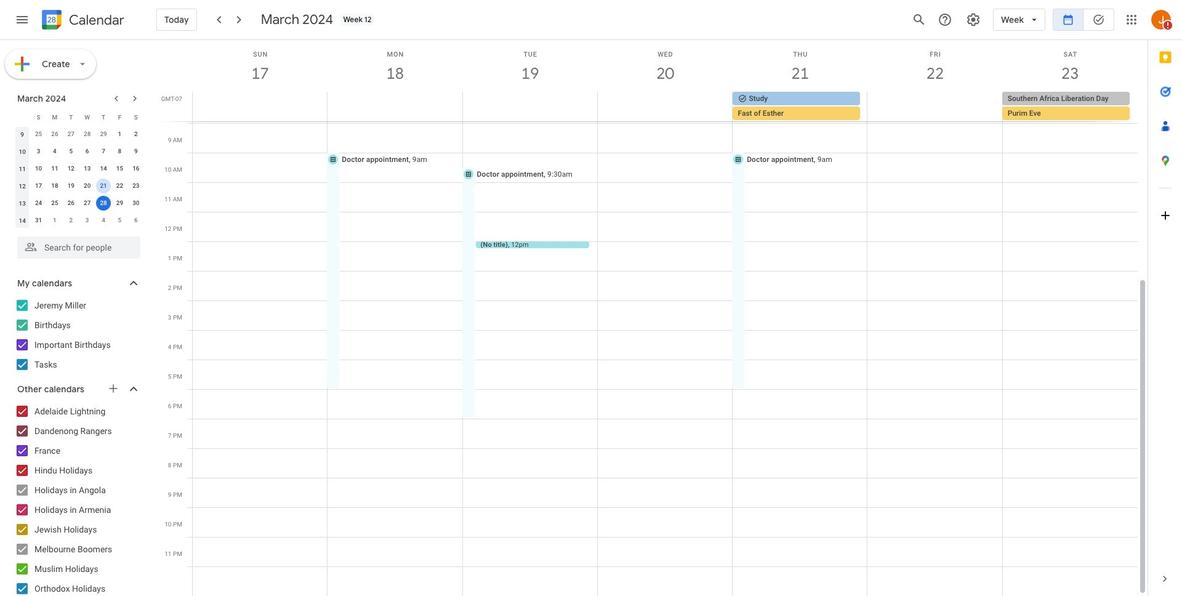 Task type: vqa. For each thing, say whether or not it's contained in the screenshot.
26 element
yes



Task type: locate. For each thing, give the bounding box(es) containing it.
27 element
[[80, 196, 95, 211]]

april 5 element
[[112, 213, 127, 228]]

2 element
[[129, 127, 143, 142]]

10 element
[[31, 161, 46, 176]]

row group
[[14, 126, 144, 229]]

february 25 element
[[31, 127, 46, 142]]

None search field
[[0, 232, 153, 259]]

grid
[[158, 40, 1148, 596]]

my calendars list
[[2, 296, 153, 374]]

30 element
[[129, 196, 143, 211]]

5 element
[[64, 144, 78, 159]]

calendar element
[[39, 7, 124, 34]]

april 3 element
[[80, 213, 95, 228]]

7 element
[[96, 144, 111, 159]]

april 4 element
[[96, 213, 111, 228]]

column header
[[14, 108, 30, 126]]

3 element
[[31, 144, 46, 159]]

17 element
[[31, 179, 46, 193]]

6 element
[[80, 144, 95, 159]]

april 6 element
[[129, 213, 143, 228]]

main drawer image
[[15, 12, 30, 27]]

23 element
[[129, 179, 143, 193]]

29 element
[[112, 196, 127, 211]]

Search for people text field
[[25, 236, 133, 259]]

row
[[187, 92, 1148, 121], [14, 108, 144, 126], [14, 126, 144, 143], [14, 143, 144, 160], [14, 160, 144, 177], [14, 177, 144, 195], [14, 195, 144, 212], [14, 212, 144, 229]]

cell
[[193, 92, 328, 121], [328, 92, 463, 121], [463, 92, 598, 121], [598, 92, 732, 121], [732, 92, 867, 121], [867, 92, 1002, 121], [1002, 92, 1137, 121], [95, 177, 112, 195], [95, 195, 112, 212]]

heading
[[66, 13, 124, 27]]

tab list
[[1148, 40, 1182, 562]]

13 element
[[80, 161, 95, 176]]



Task type: describe. For each thing, give the bounding box(es) containing it.
add other calendars image
[[107, 382, 119, 395]]

25 element
[[47, 196, 62, 211]]

settings menu image
[[966, 12, 981, 27]]

april 1 element
[[47, 213, 62, 228]]

other calendars list
[[2, 401, 153, 596]]

1 element
[[112, 127, 127, 142]]

24 element
[[31, 196, 46, 211]]

11 element
[[47, 161, 62, 176]]

19 element
[[64, 179, 78, 193]]

31 element
[[31, 213, 46, 228]]

february 28 element
[[80, 127, 95, 142]]

12 element
[[64, 161, 78, 176]]

february 29 element
[[96, 127, 111, 142]]

28, today element
[[96, 196, 111, 211]]

february 27 element
[[64, 127, 78, 142]]

9 element
[[129, 144, 143, 159]]

26 element
[[64, 196, 78, 211]]

14 element
[[96, 161, 111, 176]]

15 element
[[112, 161, 127, 176]]

8 element
[[112, 144, 127, 159]]

column header inside march 2024 grid
[[14, 108, 30, 126]]

row group inside march 2024 grid
[[14, 126, 144, 229]]

16 element
[[129, 161, 143, 176]]

21 element
[[96, 179, 111, 193]]

february 26 element
[[47, 127, 62, 142]]

18 element
[[47, 179, 62, 193]]

april 2 element
[[64, 213, 78, 228]]

march 2024 grid
[[12, 108, 144, 229]]

20 element
[[80, 179, 95, 193]]

heading inside calendar element
[[66, 13, 124, 27]]

22 element
[[112, 179, 127, 193]]

4 element
[[47, 144, 62, 159]]



